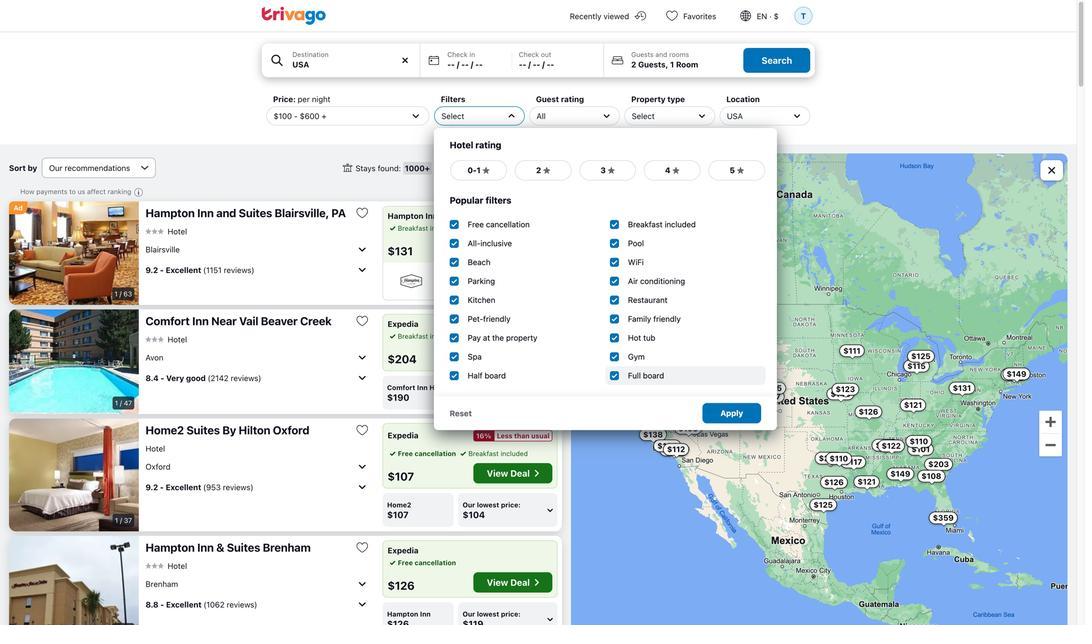 Task type: locate. For each thing, give the bounding box(es) containing it.
$112 button
[[663, 443, 689, 456]]

$204 button
[[744, 390, 773, 402]]

stays
[[356, 164, 376, 173]]

0 horizontal spatial brenham
[[146, 579, 178, 589]]

$125 for the right '$125' button
[[911, 352, 931, 361]]

0 horizontal spatial friendly
[[483, 314, 511, 324]]

1 lowest from the top
[[477, 384, 499, 392]]

and up blairsville button
[[216, 206, 236, 220]]

pay inside pay at the property button
[[470, 224, 481, 232]]

the down the pet-friendly on the left bottom of the page
[[492, 333, 504, 343]]

1 vertical spatial pay at the property
[[468, 333, 537, 343]]

Beach checkbox
[[450, 258, 459, 267]]

our inside button
[[463, 610, 475, 618]]

good
[[186, 373, 206, 383]]

price: inside button
[[501, 610, 521, 618]]

$126 up hampton inn 'button'
[[388, 579, 415, 592]]

deal up our lowest price: button on the bottom
[[510, 577, 530, 588]]

0 horizontal spatial $121 button
[[854, 476, 880, 488]]

map region
[[571, 153, 1068, 625]]

pay at the property inside button
[[470, 224, 531, 232]]

$110 $359
[[910, 437, 954, 523]]

view deal button up our lowest price: button on the bottom
[[473, 572, 552, 593]]

excellent left the (1151
[[166, 265, 201, 275]]

Family friendly checkbox
[[610, 314, 619, 323]]

en · $ button
[[730, 0, 792, 32]]

oxford inside home2 suites by hilton oxford button
[[273, 424, 309, 437]]

hampton inn button
[[383, 602, 454, 625]]

1 vertical spatial comfort
[[387, 384, 415, 392]]

2 vertical spatial price:
[[501, 610, 521, 618]]

free cancellation for first "free cancellation" button from the bottom
[[398, 559, 456, 567]]

2 board from the left
[[643, 371, 664, 380]]

free cancellation up hampton inn 'button'
[[398, 559, 456, 567]]

family
[[628, 314, 651, 324]]

free
[[468, 220, 484, 229], [398, 450, 413, 458], [398, 559, 413, 567]]

·
[[769, 12, 772, 21]]

comfort inside comfort inn hotels $190
[[387, 384, 415, 392]]

1 vertical spatial $110
[[830, 454, 848, 463]]

expedia for $204
[[388, 319, 419, 329]]

in
[[469, 51, 475, 58]]

$121 for leftmost "$121" button
[[858, 477, 876, 486]]

expect up kitchen option
[[442, 285, 464, 293]]

check for check in -- / -- / --
[[447, 51, 468, 58]]

cancellation up hampton inn 'button'
[[415, 559, 456, 567]]

9.2 - excellent (953 reviews)
[[146, 483, 253, 492]]

0 horizontal spatial $126
[[388, 579, 415, 592]]

47
[[124, 399, 132, 407]]

free cancellation button
[[388, 449, 456, 459], [388, 558, 456, 568]]

expect up kitchen
[[488, 285, 510, 293]]

Kitchen checkbox
[[450, 296, 459, 305]]

1 our from the top
[[463, 384, 475, 392]]

4 hotel button from the top
[[146, 561, 187, 571]]

reviews) down brenham button
[[227, 600, 257, 609]]

0 horizontal spatial $126 button
[[820, 476, 848, 489]]

pay at the property button
[[460, 223, 531, 233]]

0 horizontal spatial $131
[[388, 244, 413, 258]]

brenham up brenham button
[[263, 541, 311, 554]]

$117 button
[[840, 456, 866, 468]]

1 vertical spatial view deal
[[487, 468, 530, 479]]

0 vertical spatial oxford
[[273, 424, 309, 437]]

comfort inside button
[[146, 314, 190, 328]]

0 vertical spatial deal
[[510, 243, 530, 253]]

brenham button
[[146, 575, 369, 593]]

$115 button
[[904, 360, 930, 372]]

view deal down less
[[487, 468, 530, 479]]

price: inside our lowest price: $104
[[501, 501, 521, 509]]

1 price: from the top
[[501, 384, 521, 392]]

oxford right hilton
[[273, 424, 309, 437]]

select for filters
[[441, 111, 464, 121]]

$190 inside comfort inn hotels $190
[[387, 392, 409, 403]]

2 select from the left
[[632, 111, 655, 121]]

view deal button down 16% less than usual
[[473, 463, 552, 484]]

0-
[[468, 166, 477, 175]]

0 vertical spatial the
[[491, 224, 501, 232]]

$110 inside $110 $359
[[910, 437, 928, 446]]

Pet-friendly checkbox
[[450, 314, 459, 323]]

2 hotel button from the top
[[146, 334, 187, 344]]

2 vertical spatial expedia
[[388, 546, 419, 555]]

lowest inside our lowest price: $190
[[477, 384, 499, 392]]

1 horizontal spatial home2
[[387, 501, 411, 509]]

$215
[[763, 384, 782, 393]]

property down the pet-friendly on the left bottom of the page
[[506, 333, 537, 343]]

0 vertical spatial pay at the property
[[470, 224, 531, 232]]

0 horizontal spatial $111
[[630, 366, 647, 375]]

$149 for bottommost $149 button
[[891, 469, 910, 479]]

3 deal from the top
[[510, 577, 530, 588]]

reviews) for by
[[223, 483, 253, 492]]

1 horizontal spatial friendly
[[653, 314, 681, 324]]

1 view deal button from the top
[[473, 238, 552, 258]]

$104 inside $104 button
[[657, 441, 677, 450]]

breakfast included up all-inclusive option
[[398, 224, 457, 232]]

$121 button down $117 button
[[854, 476, 880, 488]]

1 board from the left
[[485, 371, 506, 380]]

2 check from the left
[[519, 51, 539, 58]]

0 vertical spatial $110
[[910, 437, 928, 446]]

0 vertical spatial 2
[[631, 60, 636, 69]]

our lowest price: $104
[[463, 501, 521, 520]]

2 vertical spatial deal
[[510, 577, 530, 588]]

1 vertical spatial brenham
[[146, 579, 178, 589]]

0 horizontal spatial home2
[[146, 424, 184, 437]]

$146 button
[[827, 388, 854, 400]]

board right full
[[643, 371, 664, 380]]

all
[[537, 111, 546, 121]]

home2
[[146, 424, 184, 437], [387, 501, 411, 509]]

$104 inside our lowest price: $104
[[463, 510, 485, 520]]

8.4
[[146, 373, 159, 383]]

view deal up our lowest price: button on the bottom
[[487, 577, 530, 588]]

very
[[166, 373, 184, 383]]

hampton inn and suites blairsville, pa, (blairsville, usa) image
[[9, 201, 139, 305]]

$239
[[663, 445, 684, 455]]

breakfast included button down pet-friendly checkbox
[[388, 331, 457, 341]]

$126 down $123 button
[[859, 407, 878, 417]]

guest rating
[[536, 95, 584, 104]]

0 vertical spatial hampton inn
[[388, 211, 438, 221]]

view deal for $107
[[487, 468, 530, 479]]

$101 button
[[908, 443, 934, 456]]

0 vertical spatial expedia
[[388, 319, 419, 329]]

our lowest price: button
[[458, 602, 558, 625]]

pay at the property up inclusive
[[470, 224, 531, 232]]

0 vertical spatial suites
[[239, 206, 272, 220]]

hampton inside button
[[146, 206, 195, 220]]

1 horizontal spatial $110
[[910, 437, 928, 446]]

$112
[[667, 445, 685, 454]]

home2 suites by hilton oxford, (oxford, usa) image
[[9, 419, 139, 532]]

kitchen
[[468, 295, 495, 305]]

1 horizontal spatial $126 button
[[855, 406, 882, 418]]

free cancellation button down reset
[[388, 449, 456, 459]]

1 vertical spatial 9.2
[[146, 483, 158, 492]]

breakfast included button down 16%
[[458, 449, 528, 459]]

property inside button
[[503, 224, 531, 232]]

reviews) down avon button
[[231, 373, 261, 383]]

$359
[[933, 513, 954, 523]]

1 vertical spatial expedia
[[388, 431, 419, 440]]

2 $190 from the left
[[463, 392, 485, 403]]

1 horizontal spatial $131
[[953, 383, 971, 393]]

1 vertical spatial $131
[[953, 383, 971, 393]]

1 vertical spatial $121
[[858, 477, 876, 486]]

and up guests,
[[656, 51, 667, 58]]

guests,
[[638, 60, 668, 69]]

rooms
[[669, 51, 689, 58]]

$121 down $115 button
[[904, 400, 922, 410]]

0 vertical spatial free cancellation button
[[388, 449, 456, 459]]

1 friendly from the left
[[483, 314, 511, 324]]

oxford up 9.2 - excellent (953 reviews)
[[146, 462, 170, 471]]

free cancellation up inclusive
[[468, 220, 530, 229]]

pa
[[331, 206, 346, 220]]

room
[[676, 60, 698, 69]]

included up all-inclusive option
[[430, 224, 457, 232]]

Breakfast included checkbox
[[610, 220, 619, 229]]

price: inside our lowest price: $190
[[501, 384, 521, 392]]

1 left '47'
[[115, 399, 118, 407]]

2 our from the top
[[463, 501, 475, 509]]

pay at the property down the pet-friendly on the left bottom of the page
[[468, 333, 537, 343]]

0 vertical spatial and
[[656, 51, 667, 58]]

brenham up 8.8
[[146, 579, 178, 589]]

lowest inside our lowest price: button
[[477, 610, 499, 618]]

suites left 'by'
[[187, 424, 220, 437]]

0 horizontal spatial and
[[216, 206, 236, 220]]

vail
[[239, 314, 258, 328]]

Spa checkbox
[[450, 352, 459, 361]]

Hot tub checkbox
[[610, 333, 619, 342]]

0 horizontal spatial $149 button
[[887, 468, 914, 480]]

3 lowest from the top
[[477, 610, 499, 618]]

2 expedia from the top
[[388, 431, 419, 440]]

included down pet-friendly checkbox
[[430, 332, 457, 340]]

3 view deal from the top
[[487, 577, 530, 588]]

2 price: from the top
[[501, 501, 521, 509]]

lowest
[[477, 384, 499, 392], [477, 501, 499, 509], [477, 610, 499, 618]]

1 for hampton inn and suites blairsville, pa
[[114, 290, 118, 298]]

view for $107
[[487, 468, 508, 479]]

our inside our lowest price: $190
[[463, 384, 475, 392]]

pay up 'spa'
[[468, 333, 481, 343]]

0 horizontal spatial $204
[[388, 352, 417, 366]]

$190 for comfort inn hotels $190
[[387, 392, 409, 403]]

comfort up avon
[[146, 314, 190, 328]]

1 horizontal spatial oxford
[[273, 424, 309, 437]]

check left in
[[447, 51, 468, 58]]

price: for $204
[[501, 384, 521, 392]]

3 price: from the top
[[501, 610, 521, 618]]

2 lowest from the top
[[477, 501, 499, 509]]

reviews) right the (1151
[[224, 265, 254, 275]]

usual
[[531, 432, 550, 440]]

home2 $107
[[387, 501, 411, 520]]

0 horizontal spatial rating
[[475, 140, 501, 150]]

board up our lowest price: $190
[[485, 371, 506, 380]]

at inside button
[[483, 224, 489, 232]]

at up all-inclusive
[[483, 224, 489, 232]]

property up inclusive
[[503, 224, 531, 232]]

2 left 325
[[536, 166, 541, 175]]

favorites
[[683, 12, 716, 21]]

board for full board
[[643, 371, 664, 380]]

0 vertical spatial at
[[483, 224, 489, 232]]

rating up sites
[[475, 140, 501, 150]]

0 horizontal spatial 2
[[536, 166, 541, 175]]

select down 'property'
[[632, 111, 655, 121]]

0 vertical spatial $111
[[843, 346, 861, 355]]

expedia down home2 $107
[[388, 546, 419, 555]]

$125
[[911, 352, 931, 361], [814, 500, 833, 509]]

deal for $126
[[510, 577, 530, 588]]

0 horizontal spatial $125 button
[[810, 499, 837, 511]]

2 vertical spatial view deal
[[487, 577, 530, 588]]

view deal down pay at the property button
[[487, 243, 530, 253]]

affect
[[87, 188, 106, 196]]

1 check from the left
[[447, 51, 468, 58]]

rating right guest
[[561, 95, 584, 104]]

$111 button down gym
[[626, 365, 651, 377]]

0 vertical spatial $110 button
[[906, 435, 932, 448]]

1 vertical spatial $121 button
[[854, 476, 880, 488]]

1 horizontal spatial 2
[[631, 60, 636, 69]]

the inside button
[[491, 224, 501, 232]]

$121 button down $115 button
[[900, 399, 926, 411]]

excellent for and
[[166, 265, 201, 275]]

view deal button for $131
[[473, 238, 552, 258]]

3 hotel button from the top
[[146, 444, 165, 454]]

included down 4 button
[[665, 220, 696, 229]]

$126
[[859, 407, 878, 417], [824, 478, 844, 487], [388, 579, 415, 592]]

blairsville
[[146, 245, 180, 254]]

2 free cancellation button from the top
[[388, 558, 456, 568]]

view deal button for $107
[[473, 463, 552, 484]]

1 9.2 from the top
[[146, 265, 158, 275]]

comfort inn near vail beaver creek button
[[146, 314, 346, 328]]

1 horizontal spatial $121
[[904, 400, 922, 410]]

1 vertical spatial the
[[492, 333, 504, 343]]

$111 button up $123
[[840, 345, 865, 357]]

lowest inside our lowest price: $104
[[477, 501, 499, 509]]

0 horizontal spatial oxford
[[146, 462, 170, 471]]

0 vertical spatial $121
[[904, 400, 922, 410]]

3 view deal button from the top
[[473, 572, 552, 593]]

$117
[[844, 457, 862, 467]]

0 horizontal spatial $125
[[814, 500, 833, 509]]

1 vertical spatial $149
[[891, 469, 910, 479]]

$359 button
[[929, 512, 958, 524]]

breakfast included button
[[388, 223, 457, 233], [388, 331, 457, 341], [458, 449, 528, 459]]

0 vertical spatial $104
[[657, 441, 677, 450]]

1 left 63
[[114, 290, 118, 298]]

1 horizontal spatial expect
[[488, 285, 510, 293]]

better.
[[466, 285, 487, 293]]

3 expedia from the top
[[388, 546, 419, 555]]

1 left 37
[[115, 517, 118, 525]]

view up "our lowest price:"
[[487, 577, 508, 588]]

cancellation up inclusive
[[486, 220, 530, 229]]

3 view from the top
[[487, 577, 508, 588]]

$111 down gym
[[630, 366, 647, 375]]

view up our lowest price: $104
[[487, 468, 508, 479]]

suites for &
[[227, 541, 260, 554]]

2 vertical spatial our
[[463, 610, 475, 618]]

lowest for $107
[[477, 501, 499, 509]]

2
[[631, 60, 636, 69], [536, 166, 541, 175]]

$121
[[904, 400, 922, 410], [858, 477, 876, 486]]

$111 up $123
[[843, 346, 861, 355]]

home2 for home2 $107
[[387, 501, 411, 509]]

$125 up $115
[[911, 352, 931, 361]]

and
[[656, 51, 667, 58], [216, 206, 236, 220]]

recently
[[570, 12, 601, 21]]

9.2 - excellent (1151 reviews)
[[146, 265, 254, 275]]

check left out
[[519, 51, 539, 58]]

1 for home2 suites by hilton oxford
[[115, 517, 118, 525]]

view deal button for $126
[[473, 572, 552, 593]]

view deal for $126
[[487, 577, 530, 588]]

ranking
[[108, 188, 131, 196]]

comfort left the hotels
[[387, 384, 415, 392]]

0 vertical spatial $121 button
[[900, 399, 926, 411]]

Gym checkbox
[[610, 352, 619, 361]]

$126 button down $268 button
[[820, 476, 848, 489]]

1 left sites
[[477, 166, 481, 175]]

select down filters
[[441, 111, 464, 121]]

0 horizontal spatial $110
[[830, 454, 848, 463]]

hotel button
[[146, 226, 187, 236], [146, 334, 187, 344], [146, 444, 165, 454], [146, 561, 187, 571]]

hotel button for home2
[[146, 444, 165, 454]]

$149
[[1007, 369, 1027, 379], [891, 469, 910, 479]]

full board
[[628, 371, 664, 380]]

hampton inn & suites brenham button
[[146, 541, 346, 555]]

2 vertical spatial free cancellation
[[398, 559, 456, 567]]

$268
[[819, 454, 840, 463]]

deal down than
[[510, 468, 530, 479]]

view
[[487, 243, 508, 253], [487, 468, 508, 479], [487, 577, 508, 588]]

0 vertical spatial $125 button
[[907, 350, 935, 363]]

1 expedia from the top
[[388, 319, 419, 329]]

the up inclusive
[[491, 224, 501, 232]]

2 view from the top
[[487, 468, 508, 479]]

$121 down $117 button
[[858, 477, 876, 486]]

2 button
[[514, 160, 572, 181]]

friendly down kitchen
[[483, 314, 511, 324]]

reviews)
[[224, 265, 254, 275], [231, 373, 261, 383], [223, 483, 253, 492], [227, 600, 257, 609]]

view deal button down pay at the property button
[[473, 238, 552, 258]]

hot
[[628, 333, 641, 343]]

0 vertical spatial brenham
[[263, 541, 311, 554]]

1 horizontal spatial check
[[519, 51, 539, 58]]

1 horizontal spatial $190
[[463, 392, 485, 403]]

at down the pet-friendly on the left bottom of the page
[[483, 333, 490, 343]]

at
[[483, 224, 489, 232], [483, 333, 490, 343]]

breakfast left free cancellation option
[[398, 224, 428, 232]]

0 horizontal spatial $149
[[891, 469, 910, 479]]

reviews) for &
[[227, 600, 257, 609]]

1 vertical spatial price:
[[501, 501, 521, 509]]

deal down pay at the property button
[[510, 243, 530, 253]]

2 vertical spatial $126
[[388, 579, 415, 592]]

1 vertical spatial and
[[216, 206, 236, 220]]

$109
[[678, 424, 698, 433]]

1 vertical spatial $204
[[748, 391, 769, 401]]

2 vertical spatial suites
[[227, 541, 260, 554]]

expedia down the hampton inn image
[[388, 319, 419, 329]]

our for $204
[[463, 384, 475, 392]]

our inside our lowest price: $104
[[463, 501, 475, 509]]

view for $126
[[487, 577, 508, 588]]

$122 button
[[878, 440, 905, 452]]

1 free cancellation button from the top
[[388, 449, 456, 459]]

2 down guests
[[631, 60, 636, 69]]

1 vertical spatial $111 button
[[626, 365, 651, 377]]

$110 for $110
[[830, 454, 848, 463]]

1 vertical spatial 2
[[536, 166, 541, 175]]

$190 for our lowest price: $190
[[463, 392, 485, 403]]

filters
[[486, 195, 511, 206]]

0 horizontal spatial select
[[441, 111, 464, 121]]

home2 inside button
[[146, 424, 184, 437]]

1 vertical spatial $125
[[814, 500, 833, 509]]

0 horizontal spatial board
[[485, 371, 506, 380]]

$122
[[882, 441, 901, 451]]

0 vertical spatial excellent
[[166, 265, 201, 275]]

2 9.2 from the top
[[146, 483, 158, 492]]

free cancellation down reset
[[398, 450, 456, 458]]

friendly up tub
[[653, 314, 681, 324]]

and inside button
[[216, 206, 236, 220]]

suites right &
[[227, 541, 260, 554]]

$190 inside our lowest price: $190
[[463, 392, 485, 403]]

suites up blairsville button
[[239, 206, 272, 220]]

3 our from the top
[[463, 610, 475, 618]]

view down pay at the property button
[[487, 243, 508, 253]]

2 at from the top
[[483, 333, 490, 343]]

excellent left (1062
[[166, 600, 202, 609]]

$100
[[274, 111, 292, 121]]

Parking checkbox
[[450, 277, 459, 286]]

oxford inside oxford button
[[146, 462, 170, 471]]

0 horizontal spatial $121
[[858, 477, 876, 486]]

$107
[[876, 441, 895, 450], [388, 470, 414, 483], [387, 510, 409, 520]]

1 select from the left
[[441, 111, 464, 121]]

2 inside guests and rooms 2 guests, 1 room
[[631, 60, 636, 69]]

booking
[[454, 164, 484, 173]]

1 horizontal spatial $125
[[911, 352, 931, 361]]

1 down rooms
[[670, 60, 674, 69]]

Full board checkbox
[[610, 371, 619, 380]]

$126 button down $123 button
[[855, 406, 882, 418]]

hampton inn and suites blairsville, pa
[[146, 206, 346, 220]]

favorites link
[[656, 0, 730, 32]]

$146
[[831, 389, 851, 399]]

$126 down $268 button
[[824, 478, 844, 487]]

inn inside 'button'
[[420, 610, 431, 618]]

1 vertical spatial $104
[[463, 510, 485, 520]]

expedia down comfort inn hotels $190
[[388, 431, 419, 440]]

breakfast included button up all-inclusive option
[[388, 223, 457, 233]]

0 horizontal spatial $104
[[463, 510, 485, 520]]

excellent left (953
[[166, 483, 201, 492]]

0 vertical spatial $107
[[876, 441, 895, 450]]

cancellation down reset button
[[415, 450, 456, 458]]

0 horizontal spatial comfort
[[146, 314, 190, 328]]

en · $
[[757, 12, 779, 21]]

pay up all-
[[470, 224, 481, 232]]

1 view from the top
[[487, 243, 508, 253]]

2 deal from the top
[[510, 468, 530, 479]]

2 vertical spatial view
[[487, 577, 508, 588]]

1 $190 from the left
[[387, 392, 409, 403]]

2 view deal button from the top
[[473, 463, 552, 484]]

2 expect from the left
[[488, 285, 510, 293]]

1 at from the top
[[483, 224, 489, 232]]

1 vertical spatial $111
[[630, 366, 647, 375]]

comfort for comfort inn hotels $190
[[387, 384, 415, 392]]

2 vertical spatial view deal button
[[473, 572, 552, 593]]

reviews) right (953
[[223, 483, 253, 492]]

comfort
[[146, 314, 190, 328], [387, 384, 415, 392]]

16% less than usual
[[476, 432, 550, 440]]

expedia
[[388, 319, 419, 329], [388, 431, 419, 440], [388, 546, 419, 555]]

1 horizontal spatial $111
[[843, 346, 861, 355]]

1 horizontal spatial brenham
[[263, 541, 311, 554]]

type
[[667, 95, 685, 104]]

hampton inn inside hampton inn 'button'
[[387, 610, 431, 618]]

1000+
[[405, 164, 430, 173]]

our for $107
[[463, 501, 475, 509]]

$125 down $268 button
[[814, 500, 833, 509]]

check inside check in -- / -- / --
[[447, 51, 468, 58]]

check inside check out -- / -- / --
[[519, 51, 539, 58]]

2 friendly from the left
[[653, 314, 681, 324]]

1 vertical spatial lowest
[[477, 501, 499, 509]]

$110 inside button
[[830, 454, 848, 463]]

2 view deal from the top
[[487, 468, 530, 479]]

free cancellation button up hampton inn 'button'
[[388, 558, 456, 568]]



Task type: describe. For each thing, give the bounding box(es) containing it.
all-
[[468, 239, 481, 248]]

1 vertical spatial hampton inn
[[442, 270, 483, 278]]

parking
[[468, 277, 495, 286]]

searched:
[[505, 164, 541, 173]]

trivago logo image
[[262, 7, 326, 25]]

$203
[[928, 460, 949, 469]]

lowest for $204
[[477, 384, 499, 392]]

avon button
[[146, 348, 369, 367]]

home2 suites by hilton oxford button
[[146, 423, 346, 437]]

brenham inside button
[[146, 579, 178, 589]]

check in -- / -- / --
[[447, 51, 483, 69]]

$125 for the bottommost '$125' button
[[814, 500, 833, 509]]

ad
[[14, 204, 23, 212]]

Destination field
[[262, 43, 420, 77]]

1 vertical spatial cancellation
[[415, 450, 456, 458]]

hot tub
[[628, 333, 655, 343]]

$121 for rightmost "$121" button
[[904, 400, 922, 410]]

beach
[[468, 258, 491, 267]]

1 horizontal spatial $121 button
[[900, 399, 926, 411]]

popular
[[450, 195, 483, 206]]

$123
[[836, 385, 855, 394]]

1 inside guests and rooms 2 guests, 1 room
[[670, 60, 674, 69]]

$101
[[912, 445, 930, 454]]

sites
[[486, 164, 503, 173]]

1 horizontal spatial $110 button
[[906, 435, 932, 448]]

and inside guests and rooms 2 guests, 1 room
[[656, 51, 667, 58]]

$138
[[643, 430, 663, 439]]

pet-
[[468, 314, 483, 324]]

Air conditioning checkbox
[[610, 277, 619, 286]]

hotel rating
[[450, 140, 501, 150]]

0 vertical spatial $204
[[388, 352, 417, 366]]

Half board checkbox
[[450, 371, 459, 380]]

reset
[[450, 409, 472, 418]]

deal for $107
[[510, 468, 530, 479]]

0 horizontal spatial $110 button
[[826, 452, 852, 465]]

included down 16% less than usual
[[501, 450, 528, 458]]

1 expect from the left
[[442, 285, 464, 293]]

recently viewed button
[[556, 0, 656, 32]]

breakfast included down pet-friendly checkbox
[[398, 332, 457, 340]]

0 vertical spatial free cancellation
[[468, 220, 530, 229]]

to
[[69, 188, 76, 196]]

breakfast up pool
[[628, 220, 663, 229]]

$600
[[300, 111, 319, 121]]

(1151
[[203, 265, 222, 275]]

en
[[757, 12, 767, 21]]

blairsville,
[[275, 206, 329, 220]]

hotel button for hampton
[[146, 561, 187, 571]]

expedia for $126
[[388, 546, 419, 555]]

brenham inside button
[[263, 541, 311, 554]]

0 vertical spatial breakfast included button
[[388, 223, 457, 233]]

hotel for hampton's hotel 'button'
[[168, 561, 187, 571]]

rating for hotel rating
[[475, 140, 501, 150]]

Restaurant checkbox
[[610, 296, 619, 305]]

WiFi checkbox
[[610, 258, 619, 267]]

$111 for right $111 button
[[843, 346, 861, 355]]

$111 for the left $111 button
[[630, 366, 647, 375]]

1 deal from the top
[[510, 243, 530, 253]]

9.2 for home2 suites by hilton oxford
[[146, 483, 158, 492]]

1 inside button
[[477, 166, 481, 175]]

2 vertical spatial breakfast included button
[[458, 449, 528, 459]]

half board
[[468, 371, 506, 380]]

$149 for right $149 button
[[1007, 369, 1027, 379]]

1 horizontal spatial $111 button
[[840, 345, 865, 357]]

Pay at the property checkbox
[[450, 333, 459, 342]]

reset button
[[450, 408, 472, 418]]

Free cancellation checkbox
[[450, 220, 459, 229]]

5 button
[[708, 160, 766, 181]]

hampton inside hampton inn & suites brenham button
[[146, 541, 195, 554]]

$268 button
[[815, 452, 844, 465]]

2 vertical spatial cancellation
[[415, 559, 456, 567]]

how payments to us affect ranking button
[[20, 187, 146, 199]]

friendly for family friendly
[[653, 314, 681, 324]]

1 vertical spatial property
[[506, 333, 537, 343]]

$108 button
[[918, 470, 945, 483]]

us
[[78, 188, 85, 196]]

2 horizontal spatial $126
[[859, 407, 878, 417]]

9.2 for hampton inn and suites blairsville, pa
[[146, 265, 158, 275]]

hampton inn & suites brenham
[[146, 541, 311, 554]]

home2 for home2 suites by hilton oxford
[[146, 424, 184, 437]]

0-1
[[468, 166, 481, 175]]

avon
[[146, 353, 163, 362]]

recently viewed
[[570, 12, 629, 21]]

suites for and
[[239, 206, 272, 220]]

1 vertical spatial $107
[[388, 470, 414, 483]]

free cancellation for first "free cancellation" button
[[398, 450, 456, 458]]

1 horizontal spatial $126
[[824, 478, 844, 487]]

8.8
[[146, 600, 158, 609]]

board for half board
[[485, 371, 506, 380]]

$151
[[1005, 370, 1023, 379]]

$
[[774, 12, 779, 21]]

0-1 button
[[450, 160, 508, 181]]

0 vertical spatial cancellation
[[486, 220, 530, 229]]

restaurant
[[628, 295, 668, 305]]

all-inclusive
[[468, 239, 512, 248]]

expect better. expect hilton.
[[442, 285, 533, 293]]

$131 inside $131 button
[[953, 383, 971, 393]]

Destination search field
[[292, 59, 413, 71]]

near
[[211, 314, 237, 328]]

breakfast down 16%
[[468, 450, 499, 458]]

1 view deal from the top
[[487, 243, 530, 253]]

price:
[[273, 95, 296, 104]]

breakfast left pay at the property option
[[398, 332, 428, 340]]

8.8 - excellent (1062 reviews)
[[146, 600, 257, 609]]

Pool checkbox
[[610, 239, 619, 248]]

inn inside comfort inn hotels $190
[[417, 384, 428, 392]]

$204 inside button
[[748, 391, 769, 401]]

ad button
[[9, 201, 27, 214]]

half
[[468, 371, 483, 380]]

1 horizontal spatial $125 button
[[907, 350, 935, 363]]

excellent for by
[[166, 483, 201, 492]]

hampton inside hampton inn 'button'
[[387, 610, 418, 618]]

2 vertical spatial free
[[398, 559, 413, 567]]

stays found: 1000+
[[356, 164, 430, 173]]

by
[[28, 163, 37, 173]]

hampton inn & suites brenham, (brenham, usa) image
[[9, 536, 139, 625]]

$119
[[628, 303, 647, 313]]

comfort inn near vail beaver creek, (avon, usa) image
[[9, 310, 139, 414]]

hampton inn and suites blairsville, pa button
[[146, 206, 346, 220]]

our lowest price: $190
[[463, 384, 521, 403]]

1 / 37
[[115, 517, 132, 525]]

check for check out -- / -- / --
[[519, 51, 539, 58]]

creek
[[300, 314, 332, 328]]

home2 suites by hilton oxford
[[146, 424, 309, 437]]

property type
[[631, 95, 685, 104]]

1 vertical spatial free
[[398, 450, 413, 458]]

$110 for $110 $359
[[910, 437, 928, 446]]

$123 button
[[832, 383, 859, 396]]

less
[[497, 432, 512, 440]]

$107 inside "button"
[[876, 441, 895, 450]]

1 / 47
[[115, 399, 132, 407]]

+
[[322, 111, 327, 121]]

All-inclusive checkbox
[[450, 239, 459, 248]]

usa
[[727, 111, 743, 121]]

hotels
[[429, 384, 452, 392]]

1 vertical spatial breakfast included button
[[388, 331, 457, 341]]

breakfast included up pool
[[628, 220, 696, 229]]

hampton inn image
[[388, 273, 435, 289]]

0 vertical spatial $126 button
[[855, 406, 882, 418]]

select for property type
[[632, 111, 655, 121]]

hotel for first hotel 'button' from the top of the page
[[168, 227, 187, 236]]

comfort inn near vail beaver creek
[[146, 314, 332, 328]]

location
[[726, 95, 760, 104]]

payments
[[36, 188, 67, 196]]

1 vertical spatial $126 button
[[820, 476, 848, 489]]

excellent for &
[[166, 600, 202, 609]]

out
[[541, 51, 551, 58]]

friendly for pet-friendly
[[483, 314, 511, 324]]

1 vertical spatial $125 button
[[810, 499, 837, 511]]

comfort for comfort inn near vail beaver creek
[[146, 314, 190, 328]]

reviews) for and
[[224, 265, 254, 275]]

oxford button
[[146, 458, 369, 476]]

by
[[222, 424, 236, 437]]

clear image
[[400, 55, 410, 65]]

63
[[123, 290, 132, 298]]

2 inside 2 button
[[536, 166, 541, 175]]

family friendly
[[628, 314, 681, 324]]

hilton
[[239, 424, 270, 437]]

1 vertical spatial pay
[[468, 333, 481, 343]]

1 for comfort inn near vail beaver creek
[[115, 399, 118, 407]]

37
[[124, 517, 132, 525]]

apply button
[[702, 403, 761, 424]]

hotel button for comfort
[[146, 334, 187, 344]]

1 horizontal spatial $149 button
[[1003, 368, 1030, 380]]

1 hotel button from the top
[[146, 226, 187, 236]]

sort
[[9, 163, 26, 173]]

1 vertical spatial $149 button
[[887, 468, 914, 480]]

inn inside button
[[192, 314, 209, 328]]

breakfast included down less
[[468, 450, 528, 458]]

filters
[[441, 95, 465, 104]]

price: for $107
[[501, 501, 521, 509]]

beaver
[[261, 314, 298, 328]]

hotel for comfort hotel 'button'
[[168, 335, 187, 344]]

$107 inside home2 $107
[[387, 510, 409, 520]]

1 vertical spatial suites
[[187, 424, 220, 437]]

rating for guest rating
[[561, 95, 584, 104]]

$239 button
[[660, 444, 688, 456]]

0 vertical spatial $131
[[388, 244, 413, 258]]

sort by
[[9, 163, 37, 173]]

0 vertical spatial free
[[468, 220, 484, 229]]

apply
[[721, 409, 743, 418]]

$187 button
[[757, 390, 785, 403]]

0 horizontal spatial $111 button
[[626, 365, 651, 377]]

325
[[545, 164, 560, 173]]



Task type: vqa. For each thing, say whether or not it's contained in the screenshot.
fairfield inn & suites yakima in button
no



